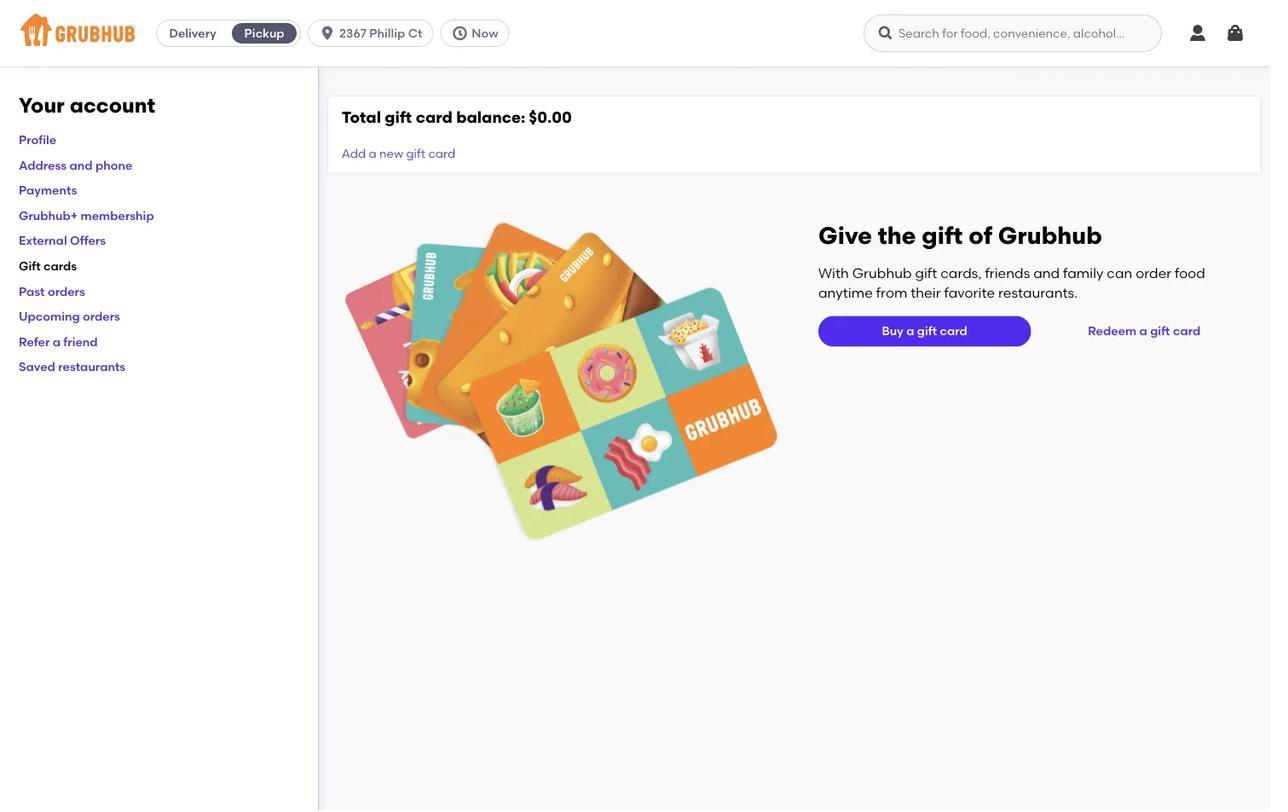 Task type: locate. For each thing, give the bounding box(es) containing it.
saved restaurants link
[[19, 360, 126, 374]]

main navigation navigation
[[0, 0, 1272, 67]]

gift up add a new gift card
[[385, 108, 412, 127]]

gift right buy
[[918, 324, 937, 338]]

$0.00
[[529, 108, 572, 127]]

orders up friend
[[83, 309, 120, 324]]

a right 'redeem'
[[1140, 324, 1148, 338]]

Search for food, convenience, alcohol... search field
[[864, 14, 1162, 52]]

and
[[70, 158, 93, 172], [1034, 265, 1060, 282]]

card
[[416, 108, 453, 127], [428, 146, 456, 161], [940, 324, 968, 338], [1173, 324, 1201, 338]]

your account
[[19, 93, 155, 118]]

grubhub
[[999, 221, 1103, 249], [853, 265, 912, 282]]

total
[[342, 108, 381, 127]]

gift for redeem a gift card
[[1151, 324, 1171, 338]]

orders
[[48, 284, 85, 298], [83, 309, 120, 324]]

grubhub up from
[[853, 265, 912, 282]]

and left the phone
[[70, 158, 93, 172]]

card down the food
[[1173, 324, 1201, 338]]

address and phone
[[19, 158, 132, 172]]

1 horizontal spatial and
[[1034, 265, 1060, 282]]

gift right 'redeem'
[[1151, 324, 1171, 338]]

a right buy
[[907, 324, 915, 338]]

0 horizontal spatial and
[[70, 158, 93, 172]]

gift card image
[[345, 220, 778, 543]]

can
[[1107, 265, 1133, 282]]

gift left "of"
[[922, 221, 963, 249]]

and up restaurants. at the right top of the page
[[1034, 265, 1060, 282]]

redeem
[[1088, 324, 1137, 338]]

cards
[[44, 259, 77, 273]]

buy a gift card link
[[819, 316, 1031, 346]]

svg image
[[1188, 23, 1209, 43], [1226, 23, 1246, 43], [319, 25, 336, 42], [451, 25, 469, 42], [878, 25, 895, 42]]

membership
[[81, 208, 154, 223]]

orders for past orders
[[48, 284, 85, 298]]

a for redeem
[[1140, 324, 1148, 338]]

friends
[[985, 265, 1031, 282]]

refer a friend
[[19, 334, 98, 349]]

redeem a gift card
[[1088, 324, 1201, 338]]

payments link
[[19, 183, 77, 197]]

svg image inside now button
[[451, 25, 469, 42]]

gift up their
[[916, 265, 938, 282]]

restaurants
[[58, 360, 126, 374]]

0 horizontal spatial grubhub
[[853, 265, 912, 282]]

upcoming orders
[[19, 309, 120, 324]]

their
[[911, 284, 941, 301]]

family
[[1064, 265, 1104, 282]]

gift inside button
[[1151, 324, 1171, 338]]

1 vertical spatial and
[[1034, 265, 1060, 282]]

a inside button
[[1140, 324, 1148, 338]]

past orders
[[19, 284, 85, 298]]

card inside button
[[1173, 324, 1201, 338]]

food
[[1175, 265, 1206, 282]]

card down total gift card balance: $0.00
[[428, 146, 456, 161]]

account
[[70, 93, 155, 118]]

gift
[[385, 108, 412, 127], [406, 146, 426, 161], [922, 221, 963, 249], [916, 265, 938, 282], [918, 324, 937, 338], [1151, 324, 1171, 338]]

orders up upcoming orders
[[48, 284, 85, 298]]

1 vertical spatial orders
[[83, 309, 120, 324]]

1 horizontal spatial grubhub
[[999, 221, 1103, 249]]

a left new
[[369, 146, 377, 161]]

grubhub up 'family'
[[999, 221, 1103, 249]]

grubhub+
[[19, 208, 78, 223]]

address
[[19, 158, 67, 172]]

a for refer
[[53, 334, 61, 349]]

a right refer at left top
[[53, 334, 61, 349]]

balance:
[[457, 108, 526, 127]]

cards,
[[941, 265, 982, 282]]

external offers link
[[19, 233, 106, 248]]

phillip
[[370, 26, 405, 41]]

past
[[19, 284, 45, 298]]

gift inside with grubhub gift cards, friends and family can order food anytime from their favorite restaurants.
[[916, 265, 938, 282]]

gift cards
[[19, 259, 77, 273]]

0 vertical spatial orders
[[48, 284, 85, 298]]

a
[[369, 146, 377, 161], [907, 324, 915, 338], [1140, 324, 1148, 338], [53, 334, 61, 349]]

1 vertical spatial grubhub
[[853, 265, 912, 282]]

0 vertical spatial and
[[70, 158, 93, 172]]



Task type: describe. For each thing, give the bounding box(es) containing it.
total gift card balance: $0.00
[[342, 108, 572, 127]]

now button
[[440, 20, 517, 47]]

past orders link
[[19, 284, 85, 298]]

ct
[[408, 26, 422, 41]]

add
[[342, 146, 366, 161]]

orders for upcoming orders
[[83, 309, 120, 324]]

profile
[[19, 132, 56, 147]]

with grubhub gift cards, friends and family can order food anytime from their favorite restaurants.
[[819, 265, 1206, 301]]

0 vertical spatial grubhub
[[999, 221, 1103, 249]]

gift for give the gift of grubhub
[[922, 221, 963, 249]]

order
[[1136, 265, 1172, 282]]

refer
[[19, 334, 50, 349]]

2367
[[340, 26, 367, 41]]

of
[[969, 221, 993, 249]]

gift for buy a gift card
[[918, 324, 937, 338]]

add a new gift card
[[342, 146, 456, 161]]

favorite
[[945, 284, 995, 301]]

grubhub inside with grubhub gift cards, friends and family can order food anytime from their favorite restaurants.
[[853, 265, 912, 282]]

friend
[[63, 334, 98, 349]]

a for buy
[[907, 324, 915, 338]]

saved
[[19, 360, 55, 374]]

gift
[[19, 259, 41, 273]]

give
[[819, 221, 872, 249]]

2367 phillip ct button
[[308, 20, 440, 47]]

external offers
[[19, 233, 106, 248]]

now
[[472, 26, 499, 41]]

saved restaurants
[[19, 360, 126, 374]]

gift cards link
[[19, 259, 77, 273]]

offers
[[70, 233, 106, 248]]

the
[[878, 221, 917, 249]]

redeem a gift card button
[[1082, 316, 1208, 346]]

and inside with grubhub gift cards, friends and family can order food anytime from their favorite restaurants.
[[1034, 265, 1060, 282]]

pickup
[[244, 26, 285, 41]]

anytime
[[819, 284, 873, 301]]

with
[[819, 265, 849, 282]]

buy a gift card
[[882, 324, 968, 338]]

new
[[380, 146, 404, 161]]

a for add
[[369, 146, 377, 161]]

gift right new
[[406, 146, 426, 161]]

payments
[[19, 183, 77, 197]]

profile link
[[19, 132, 56, 147]]

your
[[19, 93, 65, 118]]

gift for with grubhub gift cards, friends and family can order food anytime from their favorite restaurants.
[[916, 265, 938, 282]]

give the gift of grubhub
[[819, 221, 1103, 249]]

restaurants.
[[999, 284, 1078, 301]]

from
[[877, 284, 908, 301]]

phone
[[95, 158, 132, 172]]

pickup button
[[229, 20, 300, 47]]

card down favorite
[[940, 324, 968, 338]]

external
[[19, 233, 67, 248]]

buy
[[882, 324, 904, 338]]

upcoming
[[19, 309, 80, 324]]

svg image inside 2367 phillip ct button
[[319, 25, 336, 42]]

delivery button
[[157, 20, 229, 47]]

grubhub+ membership
[[19, 208, 154, 223]]

delivery
[[169, 26, 216, 41]]

address and phone link
[[19, 158, 132, 172]]

upcoming orders link
[[19, 309, 120, 324]]

card up add a new gift card
[[416, 108, 453, 127]]

2367 phillip ct
[[340, 26, 422, 41]]

grubhub+ membership link
[[19, 208, 154, 223]]

refer a friend link
[[19, 334, 98, 349]]



Task type: vqa. For each thing, say whether or not it's contained in the screenshot.
left For
no



